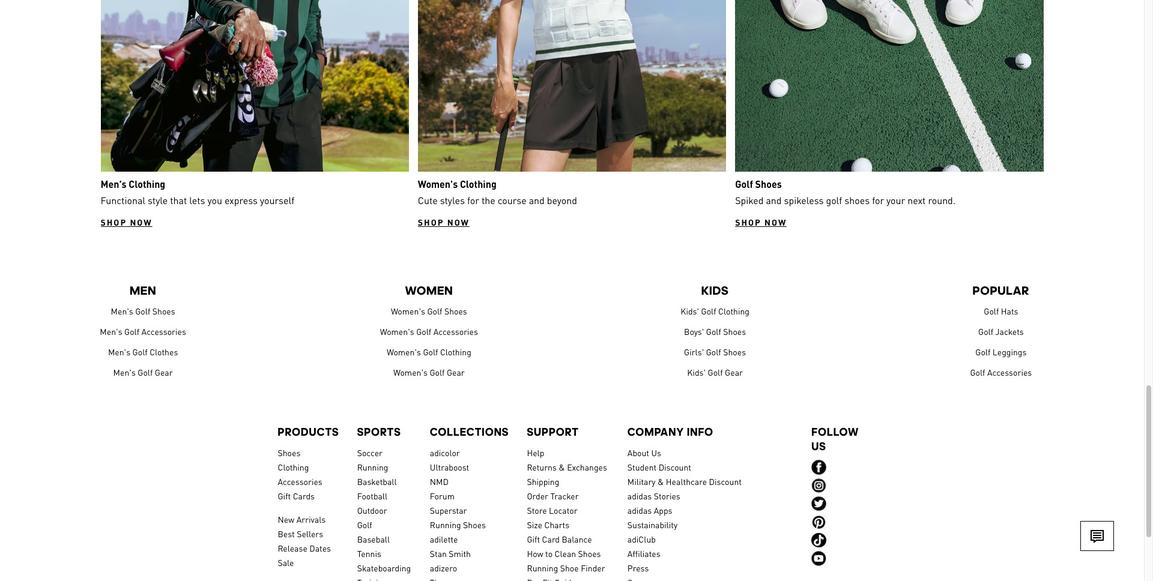 Task type: locate. For each thing, give the bounding box(es) containing it.
running down 'soccer'
[[357, 462, 388, 473]]

2 horizontal spatial gear
[[725, 367, 743, 378]]

now
[[130, 217, 152, 227], [447, 217, 470, 227], [765, 217, 787, 227]]

1 horizontal spatial gift
[[527, 534, 540, 545]]

golf
[[826, 194, 842, 206]]

1 horizontal spatial shop now
[[418, 217, 470, 227]]

gift inside shoes clothing accessories gift cards
[[278, 491, 291, 501]]

kids' golf clothing link
[[681, 305, 750, 316]]

golf up spiked
[[735, 178, 753, 190]]

shop
[[101, 217, 127, 227], [418, 217, 444, 227], [735, 217, 762, 227]]

help returns & exchanges shipping order tracker store locator size charts gift card balance how to clean shoes running shoe finder
[[527, 447, 607, 573]]

shoes inside golf shoes spiked and spikeless golf shoes for your next round.
[[755, 178, 782, 190]]

affiliates link
[[628, 546, 794, 561]]

shoes link
[[278, 445, 339, 460]]

& inside about us student discount military & healthcare discount adidas stories adidas apps sustainability adiclub affiliates press
[[658, 476, 664, 487]]

shop now button down spiked
[[735, 216, 787, 228]]

1 and from the left
[[529, 194, 545, 206]]

company info
[[628, 426, 714, 438]]

men's down men
[[111, 305, 133, 316]]

clothing inside women's clothing cute styles for the course and beyond
[[460, 178, 497, 190]]

0 horizontal spatial &
[[559, 462, 565, 473]]

shop now down spiked
[[735, 217, 787, 227]]

2 for from the left
[[872, 194, 884, 206]]

woman on golf course image
[[418, 0, 726, 172]]

gear for women
[[447, 367, 465, 378]]

1 shop now button from the left
[[101, 216, 152, 228]]

men's inside the men's clothing functional style that lets you express yourself
[[101, 178, 127, 190]]

and inside golf shoes spiked and spikeless golf shoes for your next round.
[[766, 194, 782, 206]]

gift down size
[[527, 534, 540, 545]]

running inside adicolor ultraboost nmd forum superstar running shoes adilette stan smith adizero
[[430, 519, 461, 530]]

course
[[498, 194, 527, 206]]

shoe
[[560, 563, 579, 573]]

functional
[[101, 194, 145, 206]]

3 shop now from the left
[[735, 217, 787, 227]]

0 horizontal spatial shop now
[[101, 217, 152, 227]]

1 vertical spatial adidas
[[628, 505, 652, 516]]

2 shop now from the left
[[418, 217, 470, 227]]

kids' up boys'
[[681, 305, 699, 316]]

company
[[628, 426, 684, 438]]

adilette link
[[430, 532, 509, 546]]

shop now for functional
[[101, 217, 152, 227]]

0 vertical spatial gift
[[278, 491, 291, 501]]

women's up cute
[[418, 178, 458, 190]]

2 horizontal spatial shop now button
[[735, 216, 787, 228]]

men's for men's golf shoes
[[111, 305, 133, 316]]

adidas
[[628, 491, 652, 501], [628, 505, 652, 516]]

shipping link
[[527, 474, 610, 489]]

kids' for kids' golf clothing
[[681, 305, 699, 316]]

1 vertical spatial discount
[[709, 476, 742, 487]]

1 horizontal spatial shop
[[418, 217, 444, 227]]

golf right the girls'
[[706, 346, 721, 357]]

2 shop now button from the left
[[418, 216, 470, 228]]

and right spiked
[[766, 194, 782, 206]]

1 vertical spatial kids'
[[687, 367, 706, 378]]

gear down "girls' golf shoes" link
[[725, 367, 743, 378]]

1 horizontal spatial gear
[[447, 367, 465, 378]]

men's for men's golf clothes
[[108, 346, 130, 357]]

women's
[[418, 178, 458, 190], [391, 305, 425, 316], [380, 326, 414, 337], [387, 346, 421, 357], [393, 367, 428, 378]]

clothing up the at the left top of the page
[[460, 178, 497, 190]]

golf up men's golf clothes
[[124, 326, 139, 337]]

shop now down styles
[[418, 217, 470, 227]]

2 horizontal spatial running
[[527, 563, 558, 573]]

clothing up style in the left top of the page
[[129, 178, 165, 190]]

0 vertical spatial &
[[559, 462, 565, 473]]

release dates link
[[278, 541, 339, 555]]

support
[[527, 426, 579, 438]]

women's up women's golf clothing link at the bottom of page
[[380, 326, 414, 337]]

& up stories
[[658, 476, 664, 487]]

shoes
[[755, 178, 782, 190], [152, 305, 175, 316], [444, 305, 467, 316], [723, 326, 746, 337], [723, 346, 746, 357], [278, 447, 301, 458], [463, 519, 486, 530], [578, 548, 601, 559]]

women's down women's golf accessories link
[[387, 346, 421, 357]]

0 vertical spatial discount
[[659, 462, 691, 473]]

exchanges
[[567, 462, 607, 473]]

shop down functional
[[101, 217, 127, 227]]

men's golf accessories link
[[100, 326, 186, 337]]

gear
[[155, 367, 173, 378], [447, 367, 465, 378], [725, 367, 743, 378]]

sale
[[278, 557, 294, 568]]

2 gear from the left
[[447, 367, 465, 378]]

2 horizontal spatial shop now
[[735, 217, 787, 227]]

shoes up the 'clothing' link
[[278, 447, 301, 458]]

gift
[[278, 491, 291, 501], [527, 534, 540, 545]]

and
[[529, 194, 545, 206], [766, 194, 782, 206]]

balance
[[562, 534, 592, 545]]

clothing for women's clothing cute styles for the course and beyond
[[460, 178, 497, 190]]

now down style in the left top of the page
[[130, 217, 152, 227]]

tennis
[[357, 548, 381, 559]]

men's for men's golf accessories
[[100, 326, 122, 337]]

accessories up cards
[[278, 476, 322, 487]]

golf accessories link
[[970, 367, 1032, 378]]

1 horizontal spatial for
[[872, 194, 884, 206]]

golf down "girls' golf shoes" link
[[708, 367, 723, 378]]

0 vertical spatial running
[[357, 462, 388, 473]]

for
[[467, 194, 479, 206], [872, 194, 884, 206]]

2 now from the left
[[447, 217, 470, 227]]

shop now button for spiked
[[735, 216, 787, 228]]

1 shop from the left
[[101, 217, 127, 227]]

boys' golf shoes
[[684, 326, 746, 337]]

golf left leggings
[[976, 346, 991, 357]]

1 horizontal spatial now
[[447, 217, 470, 227]]

2 vertical spatial running
[[527, 563, 558, 573]]

clothing inside shoes clothing accessories gift cards
[[278, 462, 309, 473]]

clothing for men's clothing functional style that lets you express yourself
[[129, 178, 165, 190]]

adicolor
[[430, 447, 460, 458]]

golf up women's golf gear link
[[423, 346, 438, 357]]

follow
[[812, 426, 859, 438]]

men's golf shoes
[[111, 305, 175, 316]]

shoes down superstar link
[[463, 519, 486, 530]]

dates
[[310, 543, 331, 554]]

men's golf shoes link
[[111, 305, 175, 316]]

accessories for men's golf accessories
[[142, 326, 186, 337]]

adidas down the military
[[628, 491, 652, 501]]

2 shop from the left
[[418, 217, 444, 227]]

golf down outdoor
[[357, 519, 372, 530]]

now down spikeless
[[765, 217, 787, 227]]

for left the at the left top of the page
[[467, 194, 479, 206]]

0 horizontal spatial and
[[529, 194, 545, 206]]

women's for women's golf gear
[[393, 367, 428, 378]]

clothing link
[[278, 460, 339, 474]]

golf
[[735, 178, 753, 190], [135, 305, 150, 316], [427, 305, 442, 316], [701, 305, 716, 316], [984, 305, 999, 316], [124, 326, 139, 337], [416, 326, 431, 337], [706, 326, 721, 337], [979, 326, 994, 337], [133, 346, 148, 357], [423, 346, 438, 357], [706, 346, 721, 357], [976, 346, 991, 357], [138, 367, 153, 378], [430, 367, 445, 378], [708, 367, 723, 378], [970, 367, 985, 378], [357, 519, 372, 530]]

golf up men's golf gear
[[133, 346, 148, 357]]

men's down men's golf clothes
[[113, 367, 136, 378]]

1 vertical spatial &
[[658, 476, 664, 487]]

superstar
[[430, 505, 467, 516]]

shoes
[[845, 194, 870, 206]]

adidas up sustainability
[[628, 505, 652, 516]]

0 horizontal spatial shop
[[101, 217, 127, 227]]

2 and from the left
[[766, 194, 782, 206]]

clothing down shoes link
[[278, 462, 309, 473]]

women's golf gear link
[[393, 367, 465, 378]]

shop now button down functional
[[101, 216, 152, 228]]

gear down clothes
[[155, 367, 173, 378]]

running down to
[[527, 563, 558, 573]]

golf left hats at bottom
[[984, 305, 999, 316]]

1 shop now from the left
[[101, 217, 152, 227]]

women's golf clothing
[[387, 346, 471, 357]]

lets
[[189, 194, 205, 206]]

about
[[628, 447, 649, 458]]

shop down cute
[[418, 217, 444, 227]]

and right course
[[529, 194, 545, 206]]

shoes up spiked
[[755, 178, 782, 190]]

accessories for women's golf accessories
[[434, 326, 478, 337]]

store locator link
[[527, 503, 610, 518]]

affiliates
[[628, 548, 661, 559]]

that
[[170, 194, 187, 206]]

1 horizontal spatial running
[[430, 519, 461, 530]]

for left the your
[[872, 194, 884, 206]]

clothing inside the men's clothing functional style that lets you express yourself
[[129, 178, 165, 190]]

3 gear from the left
[[725, 367, 743, 378]]

adiclub link
[[628, 532, 794, 546]]

finder
[[581, 563, 605, 573]]

men's
[[101, 178, 127, 190], [111, 305, 133, 316], [100, 326, 122, 337], [108, 346, 130, 357], [113, 367, 136, 378]]

accessories up clothes
[[142, 326, 186, 337]]

& down help link
[[559, 462, 565, 473]]

0 horizontal spatial discount
[[659, 462, 691, 473]]

women's up women's golf accessories
[[391, 305, 425, 316]]

discount up adidas stories link in the bottom of the page
[[709, 476, 742, 487]]

1 horizontal spatial and
[[766, 194, 782, 206]]

men's up functional
[[101, 178, 127, 190]]

0 horizontal spatial gift
[[278, 491, 291, 501]]

golf up women's golf clothing link at the bottom of page
[[416, 326, 431, 337]]

1 for from the left
[[467, 194, 479, 206]]

running up adilette
[[430, 519, 461, 530]]

2 horizontal spatial now
[[765, 217, 787, 227]]

0 vertical spatial kids'
[[681, 305, 699, 316]]

running
[[357, 462, 388, 473], [430, 519, 461, 530], [527, 563, 558, 573]]

3 now from the left
[[765, 217, 787, 227]]

1 horizontal spatial discount
[[709, 476, 742, 487]]

press link
[[628, 561, 794, 575]]

shoes down women
[[444, 305, 467, 316]]

discount up healthcare
[[659, 462, 691, 473]]

men's up men's golf gear
[[108, 346, 130, 357]]

women's for women's golf shoes
[[391, 305, 425, 316]]

gift left cards
[[278, 491, 291, 501]]

shop now down functional
[[101, 217, 152, 227]]

military & healthcare discount link
[[628, 474, 794, 489]]

shoes up finder
[[578, 548, 601, 559]]

golf jackets
[[979, 326, 1024, 337]]

basketball link
[[357, 474, 412, 489]]

women's golf accessories
[[380, 326, 478, 337]]

shop now button down styles
[[418, 216, 470, 228]]

1 horizontal spatial &
[[658, 476, 664, 487]]

for inside women's clothing cute styles for the course and beyond
[[467, 194, 479, 206]]

us
[[812, 440, 827, 453]]

2 adidas from the top
[[628, 505, 652, 516]]

healthcare
[[666, 476, 707, 487]]

women's inside women's clothing cute styles for the course and beyond
[[418, 178, 458, 190]]

now down styles
[[447, 217, 470, 227]]

shop down spiked
[[735, 217, 762, 227]]

tennis link
[[357, 546, 412, 561]]

men's for men's golf gear
[[113, 367, 136, 378]]

round.
[[928, 194, 956, 206]]

0 horizontal spatial running
[[357, 462, 388, 473]]

us
[[651, 447, 661, 458]]

3 shop from the left
[[735, 217, 762, 227]]

shop now for spiked
[[735, 217, 787, 227]]

1 now from the left
[[130, 217, 152, 227]]

accessories down women's golf shoes link
[[434, 326, 478, 337]]

discount
[[659, 462, 691, 473], [709, 476, 742, 487]]

next
[[908, 194, 926, 206]]

about us student discount military & healthcare discount adidas stories adidas apps sustainability adiclub affiliates press
[[628, 447, 742, 573]]

3 shop now button from the left
[[735, 216, 787, 228]]

sustainability link
[[628, 518, 794, 532]]

& inside help returns & exchanges shipping order tracker store locator size charts gift card balance how to clean shoes running shoe finder
[[559, 462, 565, 473]]

1 gear from the left
[[155, 367, 173, 378]]

0 horizontal spatial for
[[467, 194, 479, 206]]

0 horizontal spatial gear
[[155, 367, 173, 378]]

2 horizontal spatial shop
[[735, 217, 762, 227]]

men's up men's golf clothes
[[100, 326, 122, 337]]

golf inside golf shoes spiked and spikeless golf shoes for your next round.
[[735, 178, 753, 190]]

shop now
[[101, 217, 152, 227], [418, 217, 470, 227], [735, 217, 787, 227]]

gear down women's golf clothing link at the bottom of page
[[447, 367, 465, 378]]

running inside soccer running basketball football outdoor golf baseball tennis skateboarding
[[357, 462, 388, 473]]

0 vertical spatial adidas
[[628, 491, 652, 501]]

women's down women's golf clothing link at the bottom of page
[[393, 367, 428, 378]]

men
[[130, 283, 156, 298]]

0 horizontal spatial now
[[130, 217, 152, 227]]

arrivals
[[297, 514, 326, 525]]

cards
[[293, 491, 315, 501]]

1 horizontal spatial shop now button
[[418, 216, 470, 228]]

kids' down the girls'
[[687, 367, 706, 378]]

1 vertical spatial running
[[430, 519, 461, 530]]

1 vertical spatial gift
[[527, 534, 540, 545]]

golf right boys'
[[706, 326, 721, 337]]

0 horizontal spatial shop now button
[[101, 216, 152, 228]]

girls'
[[684, 346, 704, 357]]

shoes down boys' golf shoes 'link'
[[723, 346, 746, 357]]



Task type: describe. For each thing, give the bounding box(es) containing it.
golf down men
[[135, 305, 150, 316]]

products
[[278, 426, 339, 438]]

kids
[[701, 283, 729, 298]]

skateboarding
[[357, 563, 411, 573]]

shipping
[[527, 476, 559, 487]]

women's for women's golf clothing
[[387, 346, 421, 357]]

shoes clothing accessories gift cards
[[278, 447, 322, 501]]

women's golf shoes link
[[391, 305, 467, 316]]

best sellers link
[[278, 527, 339, 541]]

soccer
[[357, 447, 383, 458]]

women's golf clothing link
[[387, 346, 471, 357]]

stories
[[654, 491, 681, 501]]

apps
[[654, 505, 673, 516]]

1 adidas from the top
[[628, 491, 652, 501]]

press
[[628, 563, 649, 573]]

clothing for shoes clothing accessories gift cards
[[278, 462, 309, 473]]

adicolor link
[[430, 445, 509, 460]]

running link
[[357, 460, 412, 474]]

forum link
[[430, 489, 509, 503]]

shop for cute
[[418, 217, 444, 227]]

size charts link
[[527, 518, 610, 532]]

hats
[[1001, 305, 1019, 316]]

kids' golf gear
[[687, 367, 743, 378]]

yourself
[[260, 194, 294, 206]]

women's golf gear
[[393, 367, 465, 378]]

gear for men
[[155, 367, 173, 378]]

new
[[278, 514, 294, 525]]

women
[[405, 283, 453, 298]]

men's golf accessories
[[100, 326, 186, 337]]

best
[[278, 528, 295, 539]]

running shoes link
[[430, 518, 509, 532]]

now for and
[[765, 217, 787, 227]]

kids' for kids' golf gear
[[687, 367, 706, 378]]

women's for women's clothing cute styles for the course and beyond
[[418, 178, 458, 190]]

cute
[[418, 194, 438, 206]]

order
[[527, 491, 548, 501]]

the
[[482, 194, 495, 206]]

golf down men's golf clothes
[[138, 367, 153, 378]]

baseball
[[357, 534, 390, 545]]

shop now for cute
[[418, 217, 470, 227]]

accessories down leggings
[[988, 367, 1032, 378]]

clothing up boys' golf shoes 'link'
[[719, 305, 750, 316]]

running shoe finder link
[[527, 561, 610, 575]]

women's golf shoes
[[391, 305, 467, 316]]

new arrivals best sellers release dates sale
[[278, 514, 331, 568]]

stan
[[430, 548, 447, 559]]

and inside women's clothing cute styles for the course and beyond
[[529, 194, 545, 206]]

ultraboost link
[[430, 460, 509, 474]]

girls' golf shoes
[[684, 346, 746, 357]]

now for styles
[[447, 217, 470, 227]]

superstar link
[[430, 503, 509, 518]]

accessories link
[[278, 474, 339, 489]]

sale link
[[278, 555, 339, 570]]

men's golf clothes link
[[108, 346, 178, 357]]

student discount link
[[628, 460, 794, 474]]

style
[[148, 194, 168, 206]]

man with golf bag image
[[101, 0, 409, 172]]

now for style
[[130, 217, 152, 227]]

men's golf gear link
[[113, 367, 173, 378]]

new arrivals link
[[278, 512, 339, 527]]

shop for functional
[[101, 217, 127, 227]]

sustainability
[[628, 519, 678, 530]]

gift inside help returns & exchanges shipping order tracker store locator size charts gift card balance how to clean shoes running shoe finder
[[527, 534, 540, 545]]

shoes inside help returns & exchanges shipping order tracker store locator size charts gift card balance how to clean shoes running shoe finder
[[578, 548, 601, 559]]

golf inside soccer running basketball football outdoor golf baseball tennis skateboarding
[[357, 519, 372, 530]]

gift card balance link
[[527, 532, 610, 546]]

golf link
[[357, 518, 412, 532]]

returns
[[527, 462, 557, 473]]

football
[[357, 491, 388, 501]]

golf left jackets
[[979, 326, 994, 337]]

shop for spiked
[[735, 217, 762, 227]]

gift cards link
[[278, 489, 339, 503]]

forum
[[430, 491, 455, 501]]

help
[[527, 447, 544, 458]]

skateboarding link
[[357, 561, 412, 575]]

golf leggings link
[[976, 346, 1027, 357]]

nmd
[[430, 476, 449, 487]]

charts
[[545, 519, 570, 530]]

girls' golf shoes link
[[684, 346, 746, 357]]

football link
[[357, 489, 412, 503]]

shoes up men's golf accessories
[[152, 305, 175, 316]]

shop now button for functional
[[101, 216, 152, 228]]

gear for kids
[[725, 367, 743, 378]]

shop now button for cute
[[418, 216, 470, 228]]

accessories for shoes clothing accessories gift cards
[[278, 476, 322, 487]]

order tracker link
[[527, 489, 610, 503]]

adizero
[[430, 563, 457, 573]]

golf down women
[[427, 305, 442, 316]]

sellers
[[297, 528, 323, 539]]

running inside help returns & exchanges shipping order tracker store locator size charts gift card balance how to clean shoes running shoe finder
[[527, 563, 558, 573]]

golf down women's golf clothing link at the bottom of page
[[430, 367, 445, 378]]

men's golf gear
[[113, 367, 173, 378]]

men's clothing functional style that lets you express yourself
[[101, 178, 294, 206]]

clean
[[555, 548, 576, 559]]

how to clean shoes link
[[527, 546, 610, 561]]

smith
[[449, 548, 471, 559]]

golf jackets link
[[979, 326, 1024, 337]]

outdoor
[[357, 505, 387, 516]]

golf shoes spiked and spikeless golf shoes for your next round.
[[735, 178, 956, 206]]

golf up boys' golf shoes 'link'
[[701, 305, 716, 316]]

soccer running basketball football outdoor golf baseball tennis skateboarding
[[357, 447, 411, 573]]

styles
[[440, 194, 465, 206]]

spikeless
[[784, 194, 824, 206]]

you
[[208, 194, 222, 206]]

men's for men's clothing functional style that lets you express yourself
[[101, 178, 127, 190]]

shoes inside shoes clothing accessories gift cards
[[278, 447, 301, 458]]

shoes inside adicolor ultraboost nmd forum superstar running shoes adilette stan smith adizero
[[463, 519, 486, 530]]

clothing up women's golf gear link
[[440, 346, 471, 357]]

women's for women's golf accessories
[[380, 326, 414, 337]]

golf leggings
[[976, 346, 1027, 357]]

clothes
[[150, 346, 178, 357]]

boys' golf shoes link
[[684, 326, 746, 337]]

adizero link
[[430, 561, 509, 575]]

shoes up "girls' golf shoes" link
[[723, 326, 746, 337]]

military
[[628, 476, 656, 487]]

nmd link
[[430, 474, 509, 489]]

kids' golf gear link
[[687, 367, 743, 378]]

soccer link
[[357, 445, 412, 460]]

for inside golf shoes spiked and spikeless golf shoes for your next round.
[[872, 194, 884, 206]]

golf down golf leggings
[[970, 367, 985, 378]]



Task type: vqa. For each thing, say whether or not it's contained in the screenshot.


